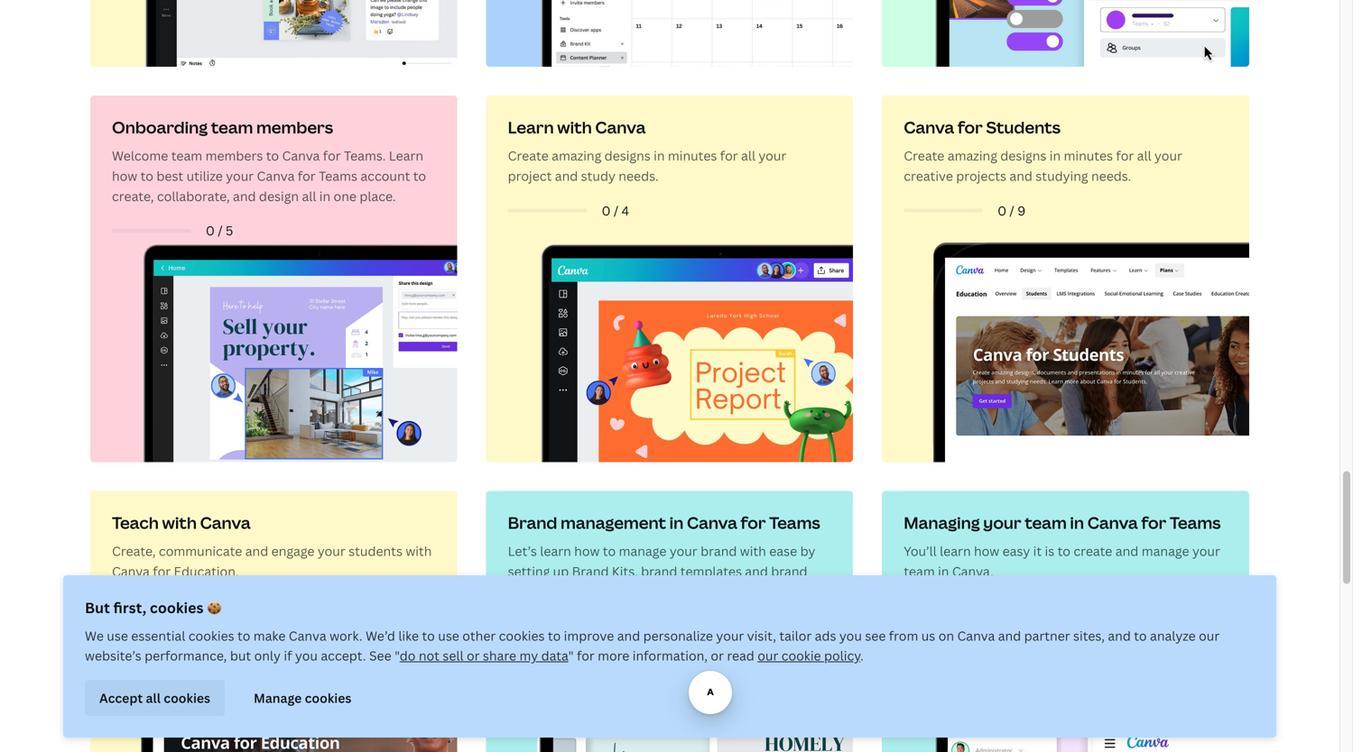 Task type: locate. For each thing, give the bounding box(es) containing it.
partner
[[1024, 628, 1070, 645]]

create inside learn with canva create amazing designs in minutes for all your project and study needs.
[[508, 147, 549, 164]]

learn up up
[[540, 543, 571, 560]]

improve
[[564, 628, 614, 645]]

2 designs from the left
[[1000, 147, 1047, 164]]

amazing inside learn with canva create amazing designs in minutes for all your project and study needs.
[[552, 147, 601, 164]]

0 vertical spatial learn
[[508, 117, 554, 139]]

2 use from the left
[[438, 628, 459, 645]]

brand right up
[[572, 563, 609, 580]]

manage up kits,
[[619, 543, 667, 560]]

designs inside learn with canva create amazing designs in minutes for all your project and study needs.
[[605, 147, 651, 164]]

information,
[[633, 648, 708, 665]]

in
[[654, 147, 665, 164], [1050, 147, 1061, 164], [319, 188, 331, 205], [670, 512, 684, 535], [1070, 512, 1084, 535], [938, 563, 949, 580]]

how down management
[[574, 543, 600, 560]]

you up policy
[[839, 628, 862, 645]]

managing your team in canva for teams image
[[888, 498, 1249, 753]]

0 horizontal spatial amazing
[[552, 147, 601, 164]]

members up utilize
[[205, 147, 263, 164]]

1 vertical spatial tutorials education image
[[96, 636, 457, 753]]

to inside the 'managing your team in canva for teams you'll learn how easy it is to create and manage your team in canva.'
[[1058, 543, 1071, 560]]

1 horizontal spatial designs
[[1000, 147, 1047, 164]]

2 horizontal spatial how
[[974, 543, 1000, 560]]

do not sell or share my data link
[[400, 648, 568, 665]]

0 horizontal spatial teams
[[319, 167, 357, 185]]

0 horizontal spatial brand
[[508, 512, 557, 535]]

for inside learn with canva create amazing designs in minutes for all your project and study needs.
[[720, 147, 738, 164]]

1 horizontal spatial learn
[[940, 543, 971, 560]]

/ left 9
[[1010, 202, 1015, 219]]

use
[[107, 628, 128, 645], [438, 628, 459, 645]]

your inside onboarding team members welcome team members to canva for teams. learn how to best utilize your canva for teams account to create, collaborate, and design all in one place.
[[226, 167, 254, 185]]

1 vertical spatial brand
[[572, 563, 609, 580]]

communicate
[[159, 543, 242, 560]]

2 amazing from the left
[[948, 147, 997, 164]]

0 for canva
[[998, 202, 1007, 219]]

team up is
[[1025, 512, 1067, 535]]

0 for brand
[[602, 618, 611, 635]]

best
[[156, 167, 183, 185]]

is
[[1045, 543, 1055, 560]]

1 manage from the left
[[619, 543, 667, 560]]

use up sell
[[438, 628, 459, 645]]

tutorials education image for students
[[888, 240, 1249, 463]]

canva
[[595, 117, 646, 139], [904, 117, 954, 139], [282, 147, 320, 164], [257, 167, 295, 185], [200, 512, 251, 535], [687, 512, 737, 535], [1088, 512, 1138, 535], [112, 563, 150, 580], [289, 628, 326, 645], [957, 628, 995, 645]]

0 horizontal spatial learn
[[389, 147, 423, 164]]

2 minutes from the left
[[1064, 147, 1113, 164]]

with up study
[[557, 117, 592, 139]]

needs. right studying
[[1091, 167, 1131, 185]]

all inside learn with canva create amazing designs in minutes for all your project and study needs.
[[741, 147, 756, 164]]

you right if
[[295, 648, 318, 665]]

make
[[253, 628, 286, 645]]

/ left 5 at the top left
[[218, 222, 223, 239]]

brand right kits,
[[641, 563, 677, 580]]

0 horizontal spatial use
[[107, 628, 128, 645]]

all inside button
[[146, 690, 161, 707]]

our right analyze
[[1199, 628, 1220, 645]]

amazing
[[552, 147, 601, 164], [948, 147, 997, 164]]

0 vertical spatial our
[[1199, 628, 1220, 645]]

in inside canva for students create amazing designs in minutes for all your creative projects and studying needs.
[[1050, 147, 1061, 164]]

my
[[519, 648, 538, 665]]

designs up study
[[605, 147, 651, 164]]

0 left 9
[[998, 202, 1007, 219]]

1 horizontal spatial create
[[904, 147, 945, 164]]

amazing up projects
[[948, 147, 997, 164]]

and inside the 'managing your team in canva for teams you'll learn how easy it is to create and manage your team in canva.'
[[1116, 543, 1139, 560]]

team up best
[[171, 147, 202, 164]]

use up website's
[[107, 628, 128, 645]]

cookies down performance,
[[164, 690, 210, 707]]

brand up let's
[[508, 512, 557, 535]]

and
[[555, 167, 578, 185], [1010, 167, 1033, 185], [233, 188, 256, 205], [245, 543, 268, 560], [1116, 543, 1139, 560], [745, 563, 768, 580], [617, 628, 640, 645], [998, 628, 1021, 645], [1108, 628, 1131, 645]]

canva inside the 'managing your team in canva for teams you'll learn how easy it is to create and manage your team in canva.'
[[1088, 512, 1138, 535]]

0 horizontal spatial our
[[758, 648, 778, 665]]

brand down ease
[[771, 563, 808, 580]]

create
[[508, 147, 549, 164], [904, 147, 945, 164]]

needs. inside canva for students create amazing designs in minutes for all your creative projects and studying needs.
[[1091, 167, 1131, 185]]

amazing inside canva for students create amazing designs in minutes for all your creative projects and studying needs.
[[948, 147, 997, 164]]

manage
[[619, 543, 667, 560], [1142, 543, 1189, 560]]

0 vertical spatial tutorials education image
[[888, 240, 1249, 463]]

learn with canva image
[[492, 102, 853, 463]]

1 " from the left
[[395, 648, 400, 665]]

to up kits,
[[603, 543, 616, 560]]

1 use from the left
[[107, 628, 128, 645]]

how up canva.
[[974, 543, 1000, 560]]

1 designs from the left
[[605, 147, 651, 164]]

0 horizontal spatial designs
[[605, 147, 651, 164]]

0 horizontal spatial how
[[112, 167, 137, 185]]

1 horizontal spatial brand
[[701, 543, 737, 560]]

cookies
[[150, 599, 204, 618], [188, 628, 234, 645], [499, 628, 545, 645], [164, 690, 210, 707], [305, 690, 351, 707]]

and left study
[[555, 167, 578, 185]]

planning and posting content to social media with canva image
[[492, 0, 853, 67]]

amazing for with
[[552, 147, 601, 164]]

to down welcome
[[140, 167, 153, 185]]

our inside 'we use essential cookies to make canva work. we'd like to use other cookies to improve and personalize your visit, tailor ads you see from us on canva and partner sites, and to analyze our website's performance, but only if you accept. see "'
[[1199, 628, 1220, 645]]

minutes inside learn with canva create amazing designs in minutes for all your project and study needs.
[[668, 147, 717, 164]]

1 or from the left
[[467, 648, 480, 665]]

1 horizontal spatial teams
[[769, 512, 820, 535]]

by
[[800, 543, 815, 560]]

7
[[622, 618, 628, 635]]

to up data
[[548, 628, 561, 645]]

teams
[[319, 167, 357, 185], [769, 512, 820, 535], [1170, 512, 1221, 535]]

projects
[[956, 167, 1007, 185]]

policy
[[824, 648, 860, 665]]

2 create from the left
[[904, 147, 945, 164]]

to up but
[[237, 628, 250, 645]]

0 for learn
[[602, 202, 611, 219]]

create up the 'creative' on the right top of the page
[[904, 147, 945, 164]]

templates
[[680, 563, 742, 580]]

0 left 4
[[602, 202, 611, 219]]

create for canva for students
[[904, 147, 945, 164]]

share
[[483, 648, 516, 665]]

designs inside canva for students create amazing designs in minutes for all your creative projects and studying needs.
[[1000, 147, 1047, 164]]

learn inside onboarding team members welcome team members to canva for teams. learn how to best utilize your canva for teams account to create, collaborate, and design all in one place.
[[389, 147, 423, 164]]

you'll
[[904, 543, 937, 560]]

teach with canva create, communicate and engage your students with canva for education.
[[112, 512, 432, 580]]

your inside the brand management in canva for teams let's learn how to manage your brand with ease by setting up brand kits, brand templates and brand controls.
[[670, 543, 698, 560]]

to right account
[[413, 167, 426, 185]]

1 horizontal spatial manage
[[1142, 543, 1189, 560]]

" right see
[[395, 648, 400, 665]]

all inside canva for students create amazing designs in minutes for all your creative projects and studying needs.
[[1137, 147, 1152, 164]]

0 horizontal spatial learn
[[540, 543, 571, 560]]

and left design
[[233, 188, 256, 205]]

we
[[85, 628, 104, 645]]

our down visit,
[[758, 648, 778, 665]]

0 horizontal spatial manage
[[619, 543, 667, 560]]

1 horizontal spatial tutorials education image
[[888, 240, 1249, 463]]

1 horizontal spatial use
[[438, 628, 459, 645]]

manage
[[254, 690, 302, 707]]

1 horizontal spatial "
[[568, 648, 574, 665]]

2 manage from the left
[[1142, 543, 1189, 560]]

like
[[398, 628, 419, 645]]

designs down students
[[1000, 147, 1047, 164]]

and right create
[[1116, 543, 1139, 560]]

1 horizontal spatial brand
[[572, 563, 609, 580]]

creative
[[904, 167, 953, 185]]

learn inside learn with canva create amazing designs in minutes for all your project and study needs.
[[508, 117, 554, 139]]

needs.
[[619, 167, 659, 185], [1091, 167, 1131, 185]]

1 vertical spatial learn
[[389, 147, 423, 164]]

do
[[400, 648, 416, 665]]

0 horizontal spatial tutorials education image
[[96, 636, 457, 753]]

team
[[211, 117, 253, 139], [171, 147, 202, 164], [1025, 512, 1067, 535], [904, 563, 935, 580]]

needs. up 4
[[619, 167, 659, 185]]

minutes inside canva for students create amazing designs in minutes for all your creative projects and studying needs.
[[1064, 147, 1113, 164]]

to right is
[[1058, 543, 1071, 560]]

on
[[939, 628, 954, 645]]

1 amazing from the left
[[552, 147, 601, 164]]

0 vertical spatial you
[[839, 628, 862, 645]]

0 vertical spatial brand
[[508, 512, 557, 535]]

let's
[[508, 543, 537, 560]]

and right templates at the right of the page
[[745, 563, 768, 580]]

members
[[256, 117, 333, 139], [205, 147, 263, 164]]

create inside canva for students create amazing designs in minutes for all your creative projects and studying needs.
[[904, 147, 945, 164]]

cookies down accept. on the left of the page
[[305, 690, 351, 707]]

0 left 5 at the top left
[[206, 222, 215, 239]]

performance,
[[145, 648, 227, 665]]

brand up templates at the right of the page
[[701, 543, 737, 560]]

2 or from the left
[[711, 648, 724, 665]]

0 horizontal spatial "
[[395, 648, 400, 665]]

1 horizontal spatial needs.
[[1091, 167, 1131, 185]]

1 learn from the left
[[540, 543, 571, 560]]

manage cookies button
[[239, 681, 366, 717]]

to up design
[[266, 147, 279, 164]]

1 horizontal spatial minutes
[[1064, 147, 1113, 164]]

accept
[[99, 690, 143, 707]]

1 horizontal spatial our
[[1199, 628, 1220, 645]]

0 horizontal spatial you
[[295, 648, 318, 665]]

your inside 'teach with canva create, communicate and engage your students with canva for education.'
[[318, 543, 346, 560]]

2 learn from the left
[[940, 543, 971, 560]]

or left read
[[711, 648, 724, 665]]

create for learn with canva
[[508, 147, 549, 164]]

brand
[[701, 543, 737, 560], [641, 563, 677, 580], [771, 563, 808, 580]]

tutorials education image
[[888, 240, 1249, 463], [96, 636, 457, 753]]

create up project
[[508, 147, 549, 164]]

0 horizontal spatial needs.
[[619, 167, 659, 185]]

0 horizontal spatial or
[[467, 648, 480, 665]]

/ left 4
[[614, 202, 619, 219]]

account
[[360, 167, 410, 185]]

/ left 7
[[614, 618, 619, 635]]

0 horizontal spatial minutes
[[668, 147, 717, 164]]

0 left 7
[[602, 618, 611, 635]]

our
[[1199, 628, 1220, 645], [758, 648, 778, 665]]

tailor
[[779, 628, 812, 645]]

with left ease
[[740, 543, 766, 560]]

your inside 'we use essential cookies to make canva work. we'd like to use other cookies to improve and personalize your visit, tailor ads you see from us on canva and partner sites, and to analyze our website's performance, but only if you accept. see "'
[[716, 628, 744, 645]]

data
[[541, 648, 568, 665]]

sell
[[443, 648, 464, 665]]

1 horizontal spatial amazing
[[948, 147, 997, 164]]

learn inside the brand management in canva for teams let's learn how to manage your brand with ease by setting up brand kits, brand templates and brand controls.
[[540, 543, 571, 560]]

learn up canva.
[[940, 543, 971, 560]]

" down improve
[[568, 648, 574, 665]]

1 vertical spatial you
[[295, 648, 318, 665]]

1 needs. from the left
[[619, 167, 659, 185]]

our cookie policy link
[[758, 648, 860, 665]]

you
[[839, 628, 862, 645], [295, 648, 318, 665]]

designs for learn with canva
[[605, 147, 651, 164]]

2 horizontal spatial teams
[[1170, 512, 1221, 535]]

all
[[741, 147, 756, 164], [1137, 147, 1152, 164], [302, 188, 316, 205], [146, 690, 161, 707]]

cookies up the essential
[[150, 599, 204, 618]]

learn up project
[[508, 117, 554, 139]]

for inside 'teach with canva create, communicate and engage your students with canva for education.'
[[153, 563, 171, 580]]

members up design
[[256, 117, 333, 139]]

we'd
[[366, 628, 395, 645]]

1 create from the left
[[508, 147, 549, 164]]

how up "create,"
[[112, 167, 137, 185]]

and inside canva for students create amazing designs in minutes for all your creative projects and studying needs.
[[1010, 167, 1033, 185]]

canva inside learn with canva create amazing designs in minutes for all your project and study needs.
[[595, 117, 646, 139]]

2 needs. from the left
[[1091, 167, 1131, 185]]

one
[[334, 188, 357, 205]]

manage right create
[[1142, 543, 1189, 560]]

learn up account
[[389, 147, 423, 164]]

how inside the brand management in canva for teams let's learn how to manage your brand with ease by setting up brand kits, brand templates and brand controls.
[[574, 543, 600, 560]]

/
[[614, 202, 619, 219], [1010, 202, 1015, 219], [218, 222, 223, 239], [218, 598, 223, 615], [614, 618, 619, 635]]

how
[[112, 167, 137, 185], [574, 543, 600, 560], [974, 543, 1000, 560]]

1 horizontal spatial or
[[711, 648, 724, 665]]

study
[[581, 167, 616, 185]]

and up 9
[[1010, 167, 1033, 185]]

minutes for students
[[1064, 147, 1113, 164]]

create,
[[112, 543, 156, 560]]

1 horizontal spatial how
[[574, 543, 600, 560]]

or right sell
[[467, 648, 480, 665]]

2 horizontal spatial brand
[[771, 563, 808, 580]]

0 horizontal spatial create
[[508, 147, 549, 164]]

onboarding team members image
[[96, 102, 457, 463]]

see
[[865, 628, 886, 645]]

1 horizontal spatial learn
[[508, 117, 554, 139]]

minutes
[[668, 147, 717, 164], [1064, 147, 1113, 164]]

and left engage
[[245, 543, 268, 560]]

1 minutes from the left
[[668, 147, 717, 164]]

first,
[[113, 599, 146, 618]]

brand
[[508, 512, 557, 535], [572, 563, 609, 580]]

amazing up study
[[552, 147, 601, 164]]

to right like
[[422, 628, 435, 645]]



Task type: vqa. For each thing, say whether or not it's contained in the screenshot.
Top level navigation ELEMENT
no



Task type: describe. For each thing, give the bounding box(es) containing it.
1 vertical spatial members
[[205, 147, 263, 164]]

place.
[[360, 188, 396, 205]]

controls.
[[508, 584, 562, 601]]

in inside the brand management in canva for teams let's learn how to manage your brand with ease by setting up brand kits, brand templates and brand controls.
[[670, 512, 684, 535]]

tutorials education image for canva
[[96, 636, 457, 753]]

create
[[1074, 543, 1112, 560]]

essential
[[131, 628, 185, 645]]

team down you'll
[[904, 563, 935, 580]]

personalize
[[643, 628, 713, 645]]

2 " from the left
[[568, 648, 574, 665]]

learn with canva create amazing designs in minutes for all your project and study needs.
[[508, 117, 787, 185]]

0 / 4
[[602, 202, 629, 219]]

only
[[254, 648, 281, 665]]

for inside the brand management in canva for teams let's learn how to manage your brand with ease by setting up brand kits, brand templates and brand controls.
[[741, 512, 766, 535]]

in inside onboarding team members welcome team members to canva for teams. learn how to best utilize your canva for teams account to create, collaborate, and design all in one place.
[[319, 188, 331, 205]]

engage
[[271, 543, 315, 560]]

1 horizontal spatial you
[[839, 628, 862, 645]]

up
[[553, 563, 569, 580]]

and left the partner at the bottom right
[[998, 628, 1021, 645]]

accept.
[[321, 648, 366, 665]]

see
[[369, 648, 391, 665]]

managing
[[904, 512, 980, 535]]

0 / 9
[[998, 202, 1026, 219]]

teams inside the 'managing your team in canva for teams you'll learn how easy it is to create and manage your team in canva.'
[[1170, 512, 1221, 535]]

team up utilize
[[211, 117, 253, 139]]

teams inside the brand management in canva for teams let's learn how to manage your brand with ease by setting up brand kits, brand templates and brand controls.
[[769, 512, 820, 535]]

brand management in canva for teams let's learn how to manage your brand with ease by setting up brand kits, brand templates and brand controls.
[[508, 512, 820, 601]]

to left analyze
[[1134, 628, 1147, 645]]

education.
[[174, 563, 239, 580]]

minutes for canva
[[668, 147, 717, 164]]

how inside the 'managing your team in canva for teams you'll learn how easy it is to create and manage your team in canva.'
[[974, 543, 1000, 560]]

read
[[727, 648, 755, 665]]

students
[[986, 117, 1061, 139]]

and up do not sell or share my data " for more information, or read our cookie policy .
[[617, 628, 640, 645]]

with right the students in the bottom of the page
[[406, 543, 432, 560]]

and inside onboarding team members welcome team members to canva for teams. learn how to best utilize your canva for teams account to create, collaborate, and design all in one place.
[[233, 188, 256, 205]]

with inside learn with canva create amazing designs in minutes for all your project and study needs.
[[557, 117, 592, 139]]

1 vertical spatial our
[[758, 648, 778, 665]]

studying
[[1036, 167, 1088, 185]]

utilize
[[186, 167, 223, 185]]

with up the communicate
[[162, 512, 197, 535]]

4
[[622, 202, 629, 219]]

0 horizontal spatial brand
[[641, 563, 677, 580]]

teams.
[[344, 147, 386, 164]]

cookies inside accept all cookies button
[[164, 690, 210, 707]]

collaborate on designs in canva image
[[96, 0, 457, 67]]

all inside onboarding team members welcome team members to canva for teams. learn how to best utilize your canva for teams account to create, collaborate, and design all in one place.
[[302, 188, 316, 205]]

and right sites,
[[1108, 628, 1131, 645]]

do not sell or share my data " for more information, or read our cookie policy .
[[400, 648, 864, 665]]

learn inside the 'managing your team in canva for teams you'll learn how easy it is to create and manage your team in canva.'
[[940, 543, 971, 560]]

/ for brand
[[614, 618, 619, 635]]

sites,
[[1073, 628, 1105, 645]]

teach
[[112, 512, 159, 535]]

your inside canva for students create amazing designs in minutes for all your creative projects and studying needs.
[[1155, 147, 1182, 164]]

brand management in canva for teams image
[[492, 498, 853, 753]]

it
[[1033, 543, 1042, 560]]

if
[[284, 648, 292, 665]]

0 / 7
[[602, 618, 628, 635]]

cookies down 🍪
[[188, 628, 234, 645]]

9
[[1018, 202, 1026, 219]]

cookies up my
[[499, 628, 545, 645]]

from
[[889, 628, 918, 645]]

more
[[598, 648, 630, 665]]

🍪
[[207, 599, 221, 618]]

and inside the brand management in canva for teams let's learn how to manage your brand with ease by setting up brand kits, brand templates and brand controls.
[[745, 563, 768, 580]]

teams inside onboarding team members welcome team members to canva for teams. learn how to best utilize your canva for teams account to create, collaborate, and design all in one place.
[[319, 167, 357, 185]]

other
[[462, 628, 496, 645]]

and inside 'teach with canva create, communicate and engage your students with canva for education.'
[[245, 543, 268, 560]]

we use essential cookies to make canva work. we'd like to use other cookies to improve and personalize your visit, tailor ads you see from us on canva and partner sites, and to analyze our website's performance, but only if you accept. see "
[[85, 628, 1220, 665]]

create,
[[112, 188, 154, 205]]

/ for canva
[[1010, 202, 1015, 219]]

easy
[[1003, 543, 1030, 560]]

management
[[561, 512, 666, 535]]

onboarding
[[112, 117, 208, 139]]

but
[[85, 599, 110, 618]]

canva.
[[952, 563, 994, 580]]

setting
[[508, 563, 550, 580]]

.
[[860, 648, 864, 665]]

0 for onboarding
[[206, 222, 215, 239]]

cookies inside manage cookies button
[[305, 690, 351, 707]]

to inside the brand management in canva for teams let's learn how to manage your brand with ease by setting up brand kits, brand templates and brand controls.
[[603, 543, 616, 560]]

manage inside the brand management in canva for teams let's learn how to manage your brand with ease by setting up brand kits, brand templates and brand controls.
[[619, 543, 667, 560]]

0 down education.
[[206, 598, 215, 615]]

with inside the brand management in canva for teams let's learn how to manage your brand with ease by setting up brand kits, brand templates and brand controls.
[[740, 543, 766, 560]]

manage inside the 'managing your team in canva for teams you'll learn how easy it is to create and manage your team in canva.'
[[1142, 543, 1189, 560]]

manage cookies
[[254, 690, 351, 707]]

onboarding team admins to canva for teams image
[[888, 0, 1249, 67]]

design
[[259, 188, 299, 205]]

but
[[230, 648, 251, 665]]

website's
[[85, 648, 142, 665]]

but first, cookies 🍪
[[85, 599, 221, 618]]

work.
[[330, 628, 362, 645]]

managing your team in canva for teams you'll learn how easy it is to create and manage your team in canva.
[[904, 512, 1221, 580]]

/ for onboarding
[[218, 222, 223, 239]]

students
[[349, 543, 403, 560]]

canva inside canva for students create amazing designs in minutes for all your creative projects and studying needs.
[[904, 117, 954, 139]]

kits,
[[612, 563, 638, 580]]

ads
[[815, 628, 836, 645]]

" inside 'we use essential cookies to make canva work. we'd like to use other cookies to improve and personalize your visit, tailor ads you see from us on canva and partner sites, and to analyze our website's performance, but only if you accept. see "'
[[395, 648, 400, 665]]

accept all cookies
[[99, 690, 210, 707]]

in inside learn with canva create amazing designs in minutes for all your project and study needs.
[[654, 147, 665, 164]]

for inside the 'managing your team in canva for teams you'll learn how easy it is to create and manage your team in canva.'
[[1141, 512, 1167, 535]]

not
[[419, 648, 440, 665]]

/ for learn
[[614, 202, 619, 219]]

analyze
[[1150, 628, 1196, 645]]

/ down education.
[[218, 598, 223, 615]]

onboarding team members welcome team members to canva for teams. learn how to best utilize your canva for teams account to create, collaborate, and design all in one place.
[[112, 117, 426, 205]]

us
[[921, 628, 935, 645]]

needs. inside learn with canva create amazing designs in minutes for all your project and study needs.
[[619, 167, 659, 185]]

amazing for for
[[948, 147, 997, 164]]

your inside learn with canva create amazing designs in minutes for all your project and study needs.
[[759, 147, 787, 164]]

canva for students create amazing designs in minutes for all your creative projects and studying needs.
[[904, 117, 1182, 185]]

0 / 5
[[206, 222, 233, 239]]

0 vertical spatial members
[[256, 117, 333, 139]]

cookie
[[781, 648, 821, 665]]

project
[[508, 167, 552, 185]]

collaborate,
[[157, 188, 230, 205]]

how inside onboarding team members welcome team members to canva for teams. learn how to best utilize your canva for teams account to create, collaborate, and design all in one place.
[[112, 167, 137, 185]]

canva inside the brand management in canva for teams let's learn how to manage your brand with ease by setting up brand kits, brand templates and brand controls.
[[687, 512, 737, 535]]

designs for canva for students
[[1000, 147, 1047, 164]]

visit,
[[747, 628, 776, 645]]

accept all cookies button
[[85, 681, 225, 717]]

welcome
[[112, 147, 168, 164]]

0 /
[[206, 598, 226, 615]]

ease
[[769, 543, 797, 560]]

and inside learn with canva create amazing designs in minutes for all your project and study needs.
[[555, 167, 578, 185]]

5
[[226, 222, 233, 239]]



